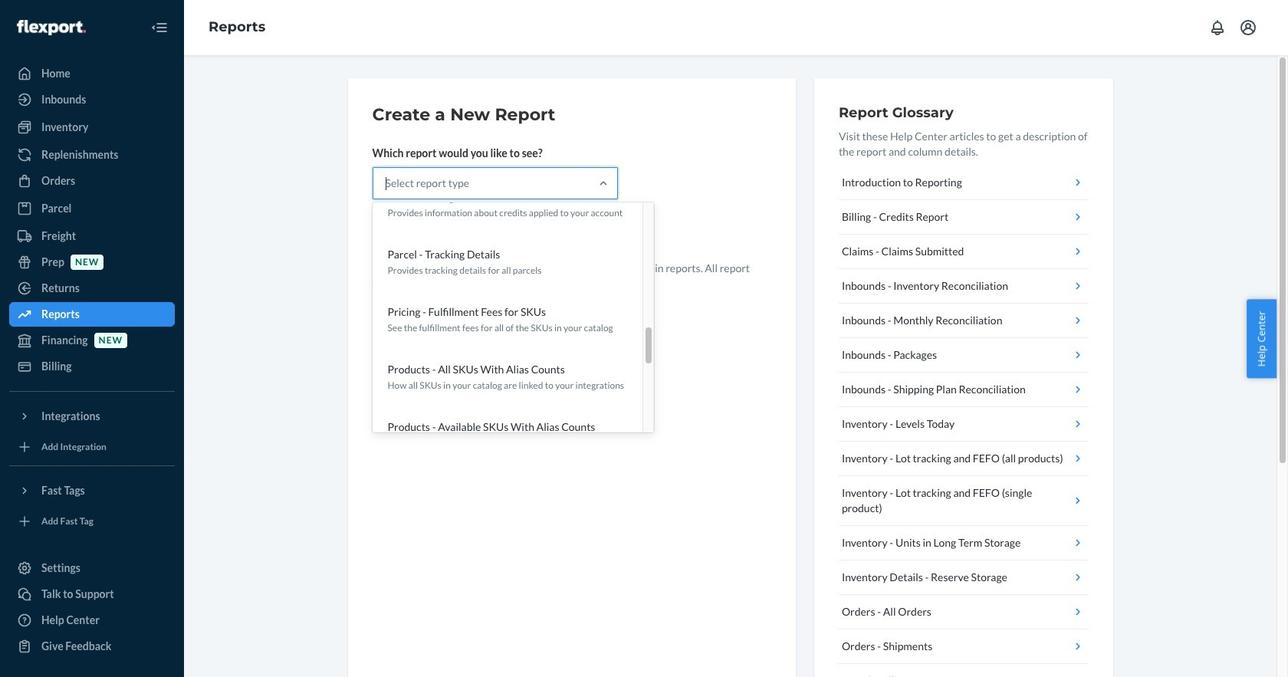 Task type: vqa. For each thing, say whether or not it's contained in the screenshot.
Flexport logo
yes



Task type: locate. For each thing, give the bounding box(es) containing it.
flexport logo image
[[17, 20, 86, 35]]



Task type: describe. For each thing, give the bounding box(es) containing it.
open account menu image
[[1240, 18, 1258, 37]]

close navigation image
[[150, 18, 169, 37]]

open notifications image
[[1209, 18, 1227, 37]]



